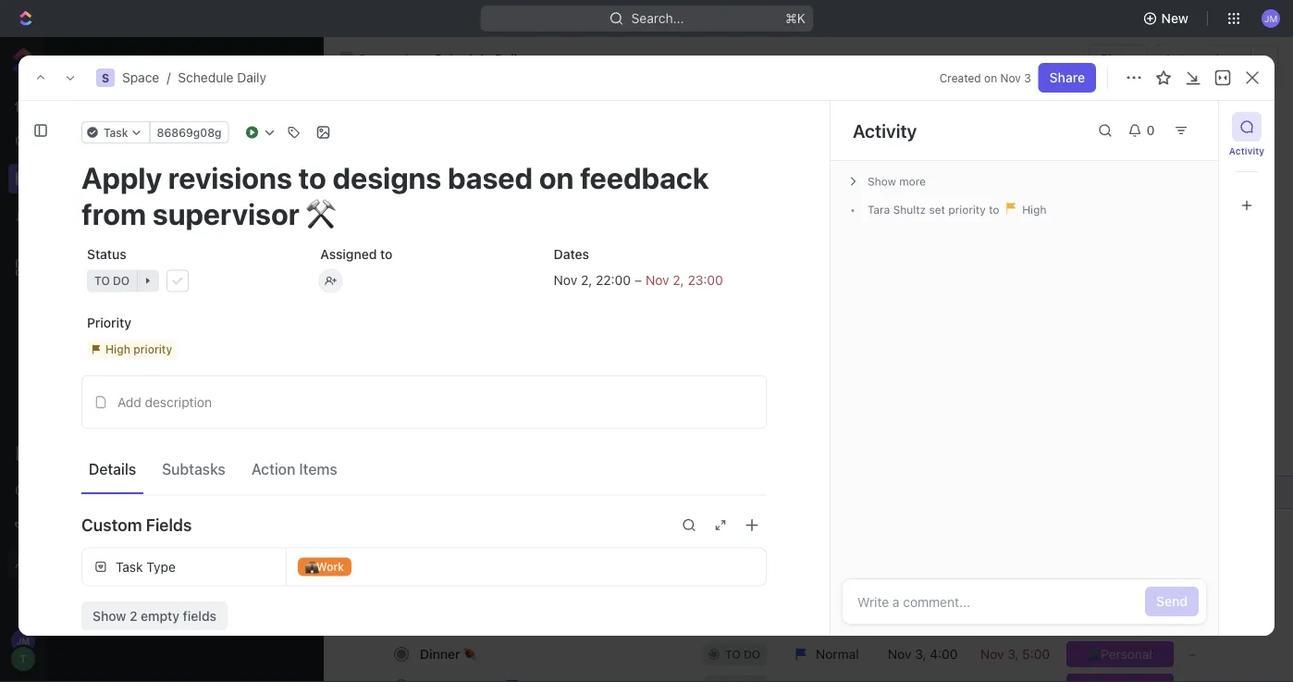 Task type: describe. For each thing, give the bounding box(es) containing it.
share for share button to the right of '3'
[[1050, 70, 1086, 85]]

dinner 🍖
[[420, 646, 477, 661]]

assignees
[[832, 218, 887, 231]]

send
[[1157, 594, 1188, 609]]

💼work button
[[287, 548, 766, 585]]

2 horizontal spatial 2
[[673, 273, 681, 288]]

high
[[1020, 203, 1047, 216]]

hide
[[1021, 218, 1046, 231]]

add description button
[[88, 387, 761, 417]]

spaces link
[[47, 87, 107, 102]]

add description
[[118, 394, 212, 409]]

jm button
[[1257, 4, 1286, 33]]

tasks list
[[673, 172, 733, 187]]

publish approved ads ⚒️
[[420, 549, 568, 564]]

1 vertical spatial s
[[102, 71, 109, 84]]

high
[[105, 343, 130, 356]]

marketing
[[464, 419, 526, 434]]

show more
[[868, 175, 926, 188]]

add for add space
[[81, 366, 101, 379]]

calendar
[[426, 172, 481, 187]]

tara
[[868, 203, 890, 216]]

0 vertical spatial space, , element
[[340, 52, 354, 67]]

subtasks button
[[155, 453, 233, 486]]

0 horizontal spatial nov
[[554, 273, 578, 288]]

revisions
[[459, 484, 513, 499]]

to inside dropdown button
[[94, 274, 110, 287]]

create marketing designs ⚒️ link
[[416, 414, 689, 440]]

daily calendar link
[[389, 167, 481, 192]]

fields
[[146, 515, 192, 535]]

hide button
[[1014, 213, 1053, 236]]

task for task
[[104, 126, 128, 139]]

custom fields
[[81, 515, 192, 535]]

status
[[87, 246, 127, 261]]

show for show more
[[868, 175, 897, 188]]

add space
[[81, 366, 137, 379]]

details
[[89, 460, 136, 478]]

task sidebar navigation tab list
[[1227, 112, 1268, 220]]

publish approved ads ⚒️ link
[[416, 543, 689, 570]]

– button for dinner 🍖
[[1178, 637, 1294, 670]]

globe image
[[92, 332, 103, 343]]

task inside button
[[1188, 119, 1216, 134]]

2 horizontal spatial schedule
[[434, 51, 491, 67]]

1 vertical spatial /
[[167, 70, 171, 85]]

to for travel back to home 🚘
[[493, 581, 506, 596]]

details button
[[81, 453, 144, 486]]

to do
[[94, 274, 130, 287]]

type
[[146, 559, 176, 574]]

ads
[[529, 549, 552, 564]]

⚒️ for create marketing designs ⚒️
[[581, 419, 594, 434]]

action items
[[252, 460, 337, 478]]

everything
[[92, 136, 155, 152]]

activity inside task sidebar navigation tab list
[[1230, 145, 1265, 156]]

view
[[73, 400, 102, 416]]

shultz
[[894, 203, 926, 216]]

2 , from the left
[[681, 273, 684, 288]]

23:00
[[688, 273, 723, 288]]

home
[[509, 581, 543, 596]]

action
[[252, 460, 296, 478]]

custom fields button
[[81, 503, 767, 547]]

high priority button
[[81, 333, 300, 366]]

based
[[584, 484, 621, 499]]

supervisor
[[736, 484, 801, 499]]

started
[[564, 172, 610, 187]]

create
[[420, 419, 461, 434]]

priority for high
[[133, 343, 172, 356]]

Edit task name text field
[[81, 160, 767, 231]]

2 – button from the top
[[1178, 605, 1294, 638]]

from
[[704, 484, 732, 499]]

action items button
[[244, 453, 345, 486]]

automations button
[[1155, 45, 1251, 73]]

designs inside "link"
[[533, 484, 581, 499]]

fields
[[183, 608, 217, 623]]

1 vertical spatial schedule daily
[[109, 203, 192, 217]]

new
[[1162, 11, 1189, 26]]

dinner 🍖 link
[[416, 640, 689, 667]]

view all spaces
[[73, 400, 166, 416]]

everything link
[[55, 130, 316, 159]]

apply revisions to designs based on feedback from supervisor ⚒️ link
[[416, 478, 817, 505]]

dates
[[554, 246, 590, 261]]

apply revisions to designs based on feedback from supervisor ⚒️
[[420, 484, 817, 499]]

show for show 2 empty fields
[[93, 608, 126, 623]]

list
[[711, 172, 733, 187]]

🚘
[[547, 581, 560, 596]]

automations
[[1165, 51, 1242, 67]]

3
[[1025, 71, 1032, 84]]

travel
[[420, 581, 457, 596]]

description
[[145, 394, 212, 409]]

– button for travel back to home 🚘
[[1178, 572, 1294, 606]]

task sidebar content section
[[826, 101, 1219, 636]]

publish
[[420, 549, 465, 564]]

task for task type
[[116, 559, 143, 574]]

show more button
[[842, 168, 1208, 194]]

empty
[[141, 608, 180, 623]]

subtasks
[[162, 460, 226, 478]]

to right assigned on the top
[[380, 246, 393, 261]]

custom
[[81, 515, 142, 535]]

priority
[[87, 315, 131, 330]]

assigned to
[[320, 246, 393, 261]]

share button right '3'
[[1039, 63, 1097, 93]]



Task type: vqa. For each thing, say whether or not it's contained in the screenshot.
Show 3 empty fields
no



Task type: locate. For each thing, give the bounding box(es) containing it.
to right back
[[493, 581, 506, 596]]

⚒️
[[581, 419, 594, 434], [804, 484, 817, 499], [555, 549, 568, 564]]

overdue
[[368, 261, 420, 276]]

guide
[[613, 172, 649, 187]]

1 – button from the top
[[1178, 572, 1294, 606]]

/
[[404, 51, 407, 67], [167, 70, 171, 85]]

2 inside custom fields element
[[130, 608, 137, 623]]

0 horizontal spatial activity
[[853, 119, 917, 141]]

1 , from the left
[[589, 273, 593, 288]]

, left 23:00
[[681, 273, 684, 288]]

add for add description
[[118, 394, 141, 409]]

2 horizontal spatial ⚒️
[[804, 484, 817, 499]]

2 left empty
[[130, 608, 137, 623]]

1 horizontal spatial ,
[[681, 273, 684, 288]]

nov
[[1001, 71, 1021, 84], [554, 273, 578, 288], [646, 273, 670, 288]]

0 horizontal spatial /
[[167, 70, 171, 85]]

schedule up status
[[109, 203, 161, 217]]

grocery
[[109, 264, 154, 278]]

0 vertical spatial on
[[985, 71, 998, 84]]

0 horizontal spatial priority
[[133, 343, 172, 356]]

share for share button underneath new button
[[1100, 51, 1136, 67]]

0 horizontal spatial schedule daily
[[109, 203, 192, 217]]

0 vertical spatial schedule daily
[[434, 51, 525, 67]]

0 vertical spatial add
[[1160, 119, 1184, 134]]

send button
[[1146, 587, 1199, 616]]

add up view
[[81, 366, 101, 379]]

tasks
[[673, 172, 707, 187]]

0 vertical spatial /
[[404, 51, 407, 67]]

to for apply revisions to designs based on feedback from supervisor ⚒️
[[517, 484, 529, 499]]

2 left 23:00
[[673, 273, 681, 288]]

⚒️ inside "link"
[[804, 484, 817, 499]]

designs
[[529, 419, 577, 434], [533, 484, 581, 499]]

add inside button
[[1160, 119, 1184, 134]]

observatory link
[[115, 323, 292, 353]]

getting
[[515, 172, 561, 187]]

to
[[989, 203, 1000, 216], [380, 246, 393, 261], [94, 274, 110, 287], [517, 484, 529, 499], [493, 581, 506, 596]]

new button
[[1136, 4, 1200, 33]]

tasks list link
[[669, 167, 733, 192]]

0 vertical spatial share
[[1100, 51, 1136, 67]]

2 vertical spatial add
[[118, 394, 141, 409]]

1 horizontal spatial show
[[868, 175, 897, 188]]

1 horizontal spatial on
[[985, 71, 998, 84]]

priority right set
[[949, 203, 986, 216]]

to left do
[[94, 274, 110, 287]]

getting started guide
[[515, 172, 649, 187]]

space
[[358, 51, 395, 67], [122, 70, 159, 85], [115, 169, 150, 182], [104, 366, 137, 379]]

space link for the middle space, , element
[[122, 70, 159, 85]]

items
[[299, 460, 337, 478]]

getting started guide link
[[512, 167, 649, 192]]

on
[[985, 71, 998, 84], [625, 484, 640, 499]]

show 2 empty fields
[[93, 608, 217, 623]]

on right based
[[625, 484, 640, 499]]

spaces
[[69, 81, 109, 94], [62, 87, 107, 102], [122, 400, 166, 416]]

task left the type
[[116, 559, 143, 574]]

share right '3'
[[1050, 70, 1086, 85]]

0 vertical spatial schedule
[[434, 51, 491, 67]]

more
[[900, 175, 926, 188]]

nov down dates
[[554, 273, 578, 288]]

🍖
[[464, 646, 477, 661]]

1 vertical spatial space link
[[115, 161, 292, 191]]

⚒️ right supervisor
[[804, 484, 817, 499]]

0 horizontal spatial show
[[93, 608, 126, 623]]

1 horizontal spatial priority
[[949, 203, 986, 216]]

set
[[930, 203, 946, 216]]

designs right marketing
[[529, 419, 577, 434]]

add right '0'
[[1160, 119, 1184, 134]]

⚒️ up based
[[581, 419, 594, 434]]

custom fields element
[[81, 547, 767, 631]]

apply
[[420, 484, 455, 499]]

task type
[[116, 559, 176, 574]]

space, , element
[[340, 52, 354, 67], [96, 68, 115, 87], [88, 167, 106, 185]]

1 horizontal spatial add
[[118, 394, 141, 409]]

to right revisions
[[517, 484, 529, 499]]

2 vertical spatial ⚒️
[[555, 549, 568, 564]]

0 vertical spatial ⚒️
[[581, 419, 594, 434]]

Search tasks... text field
[[1063, 211, 1248, 238]]

task inside custom fields element
[[116, 559, 143, 574]]

space link up task dropdown button
[[122, 70, 159, 85]]

daily calendar
[[392, 172, 481, 187]]

task right '0'
[[1188, 119, 1216, 134]]

add task button
[[1149, 112, 1227, 142]]

0 horizontal spatial on
[[625, 484, 640, 499]]

–
[[635, 273, 642, 288], [1189, 581, 1197, 596], [1189, 614, 1197, 629], [1189, 646, 1197, 661]]

1 horizontal spatial schedule
[[178, 70, 234, 85]]

schedule up 86869g08g
[[178, 70, 234, 85]]

travel back to home 🚘
[[420, 581, 560, 596]]

1 vertical spatial share
[[1050, 70, 1086, 85]]

share up 0 dropdown button at the right top of page
[[1100, 51, 1136, 67]]

schedule daily link
[[411, 48, 530, 70], [178, 70, 267, 85], [79, 194, 297, 225]]

💼work
[[305, 560, 344, 573]]

0 horizontal spatial share
[[1050, 70, 1086, 85]]

1 vertical spatial designs
[[533, 484, 581, 499]]

back
[[460, 581, 490, 596]]

, left 22:00
[[589, 273, 593, 288]]

2 horizontal spatial nov
[[1001, 71, 1021, 84]]

to for set priority to
[[989, 203, 1000, 216]]

view all spaces link
[[73, 400, 166, 416]]

0 horizontal spatial ,
[[589, 273, 593, 288]]

2 horizontal spatial add
[[1160, 119, 1184, 134]]

show inside custom fields element
[[93, 608, 126, 623]]

show up "tara"
[[868, 175, 897, 188]]

0
[[1147, 123, 1155, 138]]

assignees button
[[809, 213, 895, 236]]

priority for set
[[949, 203, 986, 216]]

feedback
[[643, 484, 700, 499]]

2 for fields
[[130, 608, 137, 623]]

add task
[[1160, 119, 1216, 134]]

add inside button
[[118, 394, 141, 409]]

schedule right s space /
[[434, 51, 491, 67]]

2 left 22:00
[[581, 273, 589, 288]]

schedule
[[434, 51, 491, 67], [178, 70, 234, 85], [109, 203, 161, 217]]

1 vertical spatial add
[[81, 366, 101, 379]]

on right created
[[985, 71, 998, 84]]

1 horizontal spatial ⚒️
[[581, 419, 594, 434]]

create marketing designs ⚒️
[[420, 419, 594, 434]]

1 horizontal spatial 2
[[581, 273, 589, 288]]

2 for 22:00
[[581, 273, 589, 288]]

designs left based
[[533, 484, 581, 499]]

s space /
[[344, 51, 407, 67]]

to do button
[[81, 264, 300, 298]]

0 horizontal spatial 2
[[130, 608, 137, 623]]

add for add task
[[1160, 119, 1184, 134]]

s
[[344, 54, 350, 64], [102, 71, 109, 84], [93, 169, 101, 182]]

space / schedule daily
[[122, 70, 267, 85]]

1 vertical spatial activity
[[1230, 145, 1265, 156]]

1 vertical spatial priority
[[133, 343, 172, 356]]

,
[[589, 273, 593, 288], [681, 273, 684, 288]]

grocery link
[[79, 255, 297, 286]]

2
[[581, 273, 589, 288], [673, 273, 681, 288], [130, 608, 137, 623]]

nov 2 , 22:00 – nov 2 , 23:00
[[554, 273, 723, 288]]

task down spaces link
[[104, 126, 128, 139]]

1 vertical spatial schedule
[[178, 70, 234, 85]]

3 – button from the top
[[1178, 637, 1294, 670]]

2 vertical spatial s
[[93, 169, 101, 182]]

2 vertical spatial space, , element
[[88, 167, 106, 185]]

1 horizontal spatial share
[[1100, 51, 1136, 67]]

1 horizontal spatial activity
[[1230, 145, 1265, 156]]

space link down everything link at the top of the page
[[115, 161, 292, 191]]

task inside dropdown button
[[104, 126, 128, 139]]

1 horizontal spatial /
[[404, 51, 407, 67]]

1 vertical spatial on
[[625, 484, 640, 499]]

0 horizontal spatial ⚒️
[[555, 549, 568, 564]]

space link for bottommost space, , element
[[115, 161, 292, 191]]

nov left '3'
[[1001, 71, 1021, 84]]

– button
[[1178, 572, 1294, 606], [1178, 605, 1294, 638], [1178, 637, 1294, 670]]

1 vertical spatial show
[[93, 608, 126, 623]]

1 vertical spatial ⚒️
[[804, 484, 817, 499]]

activity inside task sidebar content section
[[853, 119, 917, 141]]

⚒️ right ads
[[555, 549, 568, 564]]

to inside task sidebar content section
[[989, 203, 1000, 216]]

created on nov 3
[[940, 71, 1032, 84]]

1 horizontal spatial schedule daily
[[434, 51, 525, 67]]

task button
[[81, 121, 150, 143]]

share button down new button
[[1089, 44, 1147, 74]]

⚒️ for publish approved ads ⚒️
[[555, 549, 568, 564]]

0 vertical spatial space link
[[122, 70, 159, 85]]

do
[[113, 274, 130, 287]]

14
[[304, 204, 316, 216]]

1 horizontal spatial nov
[[646, 273, 670, 288]]

show inside dropdown button
[[868, 175, 897, 188]]

0 vertical spatial s
[[344, 54, 350, 64]]

0 vertical spatial priority
[[949, 203, 986, 216]]

priority inside 'dropdown button'
[[133, 343, 172, 356]]

set priority to
[[926, 203, 1003, 216]]

show left empty
[[93, 608, 126, 623]]

⌘k
[[786, 11, 806, 26]]

to left high
[[989, 203, 1000, 216]]

add
[[1160, 119, 1184, 134], [81, 366, 101, 379], [118, 394, 141, 409]]

86869g08g button
[[150, 121, 229, 143]]

share button
[[1089, 44, 1147, 74], [1039, 63, 1097, 93]]

assigned
[[320, 246, 377, 261]]

add down add space
[[118, 394, 141, 409]]

0 horizontal spatial add
[[81, 366, 101, 379]]

1 vertical spatial space, , element
[[96, 68, 115, 87]]

2 vertical spatial schedule
[[109, 203, 161, 217]]

0 vertical spatial activity
[[853, 119, 917, 141]]

to inside "link"
[[517, 484, 529, 499]]

on inside "link"
[[625, 484, 640, 499]]

nov right 22:00
[[646, 273, 670, 288]]

0 vertical spatial designs
[[529, 419, 577, 434]]

86869g08g
[[157, 126, 222, 139]]

priority right high
[[133, 343, 172, 356]]

favorites
[[62, 52, 118, 68]]

s inside s space /
[[344, 54, 350, 64]]

0 horizontal spatial schedule
[[109, 203, 161, 217]]

show
[[868, 175, 897, 188], [93, 608, 126, 623]]

jm
[[1265, 13, 1278, 23]]

0 button
[[1121, 116, 1167, 145]]

priority inside task sidebar content section
[[949, 203, 986, 216]]

dinner
[[420, 646, 460, 661]]

0 vertical spatial show
[[868, 175, 897, 188]]



